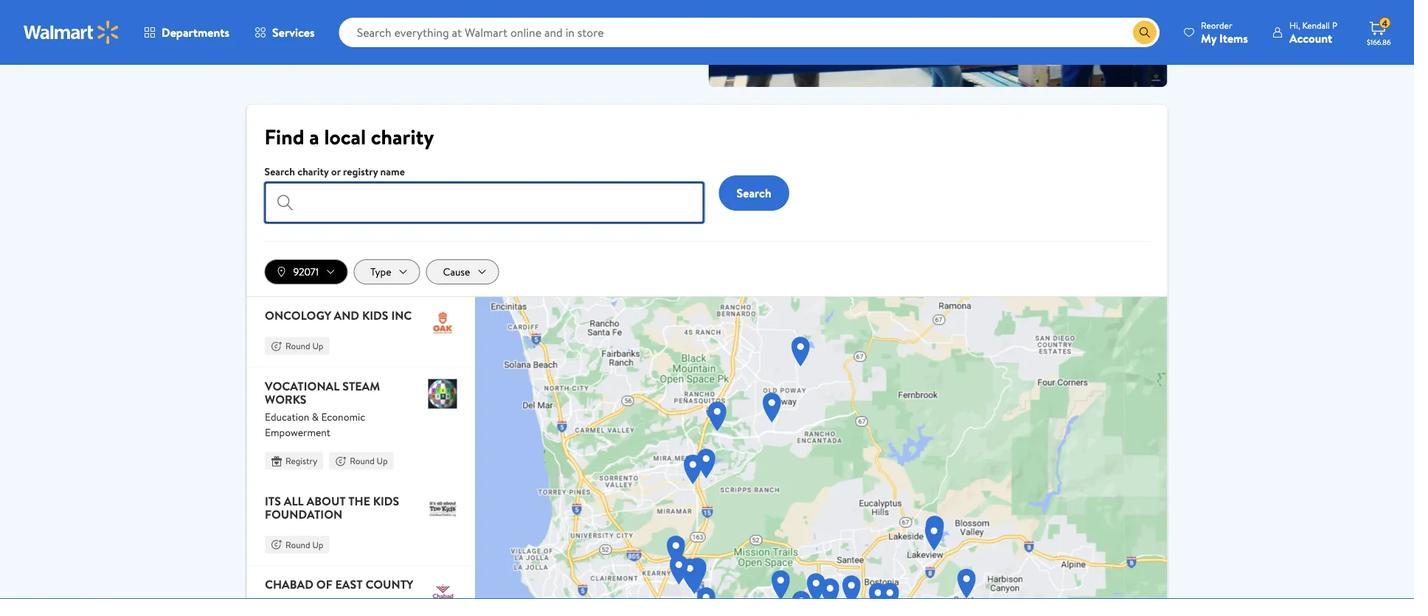 Task type: locate. For each thing, give the bounding box(es) containing it.
registry
[[343, 165, 378, 179]]

kids left inc
[[362, 308, 388, 324]]

2 vertical spatial up
[[312, 539, 323, 552]]

search for local charities
[[279, 22, 395, 37]]

departments button
[[131, 15, 242, 50]]

oncology
[[264, 308, 331, 324]]

chabad
[[264, 577, 313, 593]]

view
[[430, 24, 452, 38]]

services button
[[242, 15, 327, 50]]

reorder
[[1201, 19, 1232, 31]]

kids
[[362, 308, 388, 324], [373, 493, 399, 509]]

search for local charities link
[[267, 18, 406, 41]]

round up
[[285, 340, 323, 353], [349, 455, 387, 468], [285, 539, 323, 552]]

map region
[[369, 178, 1313, 600]]

search icon image
[[1139, 27, 1151, 38]]

round down oncology
[[285, 340, 310, 353]]

0 horizontal spatial local
[[328, 22, 352, 37]]

1 horizontal spatial charities
[[606, 24, 646, 38]]

about
[[306, 493, 346, 509]]

invite local charities
[[553, 24, 646, 38]]

oncology and kids inc
[[264, 308, 412, 324]]

search charity or registry name
[[264, 165, 405, 179]]

round up for oncology and kids inc
[[285, 340, 323, 353]]

up down foundation
[[312, 539, 323, 552]]

search for search
[[737, 185, 772, 201]]

charity up name
[[371, 122, 434, 151]]

round for its all about the kids foundation
[[285, 539, 310, 552]]

invite local charities button
[[538, 19, 646, 40]]

services
[[272, 24, 315, 41]]

0 vertical spatial search
[[279, 22, 310, 37]]

search for search charity or registry name
[[264, 165, 295, 179]]

county
[[365, 577, 413, 593]]

up down oncology
[[312, 340, 323, 353]]

2 vertical spatial search
[[737, 185, 772, 201]]

kids right the
[[373, 493, 399, 509]]

1 vertical spatial kids
[[373, 493, 399, 509]]

search inside button
[[737, 185, 772, 201]]

hi, kendall p account
[[1290, 19, 1338, 46]]

2 vertical spatial round
[[285, 539, 310, 552]]

up for oncology and kids inc
[[312, 340, 323, 353]]

round up down oncology
[[285, 340, 323, 353]]

charities right invite
[[606, 24, 646, 38]]

Search charity or registry name text field
[[264, 182, 704, 224]]

0 vertical spatial charity
[[371, 122, 434, 151]]

or
[[331, 165, 341, 179]]

up
[[312, 340, 323, 353], [376, 455, 387, 468], [312, 539, 323, 552]]

works
[[264, 392, 306, 408]]

charity left or in the left of the page
[[298, 165, 329, 179]]

inc
[[391, 308, 412, 324]]

92071
[[293, 265, 319, 279]]

92071 button
[[264, 260, 348, 285]]

its all about the kids foundation
[[264, 493, 399, 523]]

items
[[1220, 30, 1248, 46]]

1 horizontal spatial charity
[[371, 122, 434, 151]]

search charity or registry name element
[[264, 163, 707, 224]]

1 horizontal spatial local
[[580, 24, 603, 38]]

charities right for
[[354, 22, 395, 37]]

search
[[279, 22, 310, 37], [264, 165, 295, 179], [737, 185, 772, 201]]

0 vertical spatial round up
[[285, 340, 323, 353]]

chabad of east county button
[[247, 567, 475, 600]]

the
[[348, 493, 370, 509]]

Walmart Site-Wide search field
[[339, 18, 1160, 47]]

1 vertical spatial charity
[[298, 165, 329, 179]]

search button
[[719, 176, 789, 211]]

round down foundation
[[285, 539, 310, 552]]

1 vertical spatial search
[[264, 165, 295, 179]]

cause button
[[426, 260, 499, 285]]

0 vertical spatial up
[[312, 340, 323, 353]]

local right for
[[328, 22, 352, 37]]

chabad of east county
[[264, 577, 413, 593]]

charity
[[371, 122, 434, 151], [298, 165, 329, 179]]

charities
[[354, 22, 395, 37], [606, 24, 646, 38]]

local right invite
[[580, 24, 603, 38]]

round
[[285, 340, 310, 353], [349, 455, 374, 468], [285, 539, 310, 552]]

round up down foundation
[[285, 539, 323, 552]]

$166.86
[[1367, 37, 1391, 47]]

up up the its all about the kids foundation
[[376, 455, 387, 468]]

its
[[264, 493, 281, 509]]

0 vertical spatial round
[[285, 340, 310, 353]]

charities inside button
[[606, 24, 646, 38]]

round up up the
[[349, 455, 387, 468]]

0 horizontal spatial charities
[[354, 22, 395, 37]]

type button
[[354, 260, 420, 285]]

0 horizontal spatial charity
[[298, 165, 329, 179]]

round up the
[[349, 455, 374, 468]]

local inside button
[[580, 24, 603, 38]]

local
[[328, 22, 352, 37], [580, 24, 603, 38]]

foundation
[[264, 507, 342, 523]]

walmart image
[[24, 21, 120, 44]]

find a local charity
[[264, 122, 434, 151]]

2 vertical spatial round up
[[285, 539, 323, 552]]

departments
[[162, 24, 230, 41]]

round up for its all about the kids foundation
[[285, 539, 323, 552]]



Task type: vqa. For each thing, say whether or not it's contained in the screenshot.
SEARCH inside the button
yes



Task type: describe. For each thing, give the bounding box(es) containing it.
registry
[[285, 455, 317, 468]]

account
[[1290, 30, 1333, 46]]

up for its all about the kids foundation
[[312, 539, 323, 552]]

Search search field
[[339, 18, 1160, 47]]

search for search for local charities
[[279, 22, 310, 37]]

east
[[335, 577, 362, 593]]

impact
[[477, 24, 508, 38]]

and
[[333, 308, 359, 324]]

view your impact
[[430, 24, 508, 38]]

a
[[309, 122, 319, 151]]

empowerment
[[264, 426, 330, 440]]

type
[[371, 265, 391, 279]]

view your impact link
[[418, 19, 520, 43]]

p
[[1332, 19, 1338, 31]]

vocational
[[264, 378, 339, 394]]

&
[[312, 410, 318, 424]]

for
[[312, 22, 326, 37]]

name
[[380, 165, 405, 179]]

education
[[264, 410, 309, 424]]

all
[[284, 493, 303, 509]]

steam
[[342, 378, 380, 394]]

round for oncology and kids inc
[[285, 340, 310, 353]]

hi,
[[1290, 19, 1300, 31]]

reorder my items
[[1201, 19, 1248, 46]]

1 vertical spatial up
[[376, 455, 387, 468]]

1 vertical spatial round
[[349, 455, 374, 468]]

kids inside the its all about the kids foundation
[[373, 493, 399, 509]]

4
[[1382, 17, 1388, 29]]

find
[[264, 122, 304, 151]]

vocational steam works education & economic empowerment
[[264, 378, 380, 440]]

economic
[[321, 410, 365, 424]]

cause
[[443, 265, 470, 279]]

0 vertical spatial kids
[[362, 308, 388, 324]]

1 vertical spatial round up
[[349, 455, 387, 468]]

your
[[455, 24, 475, 38]]

kendall
[[1303, 19, 1330, 31]]

invite
[[553, 24, 578, 38]]

local
[[324, 122, 366, 151]]

my
[[1201, 30, 1217, 46]]

of
[[316, 577, 332, 593]]



